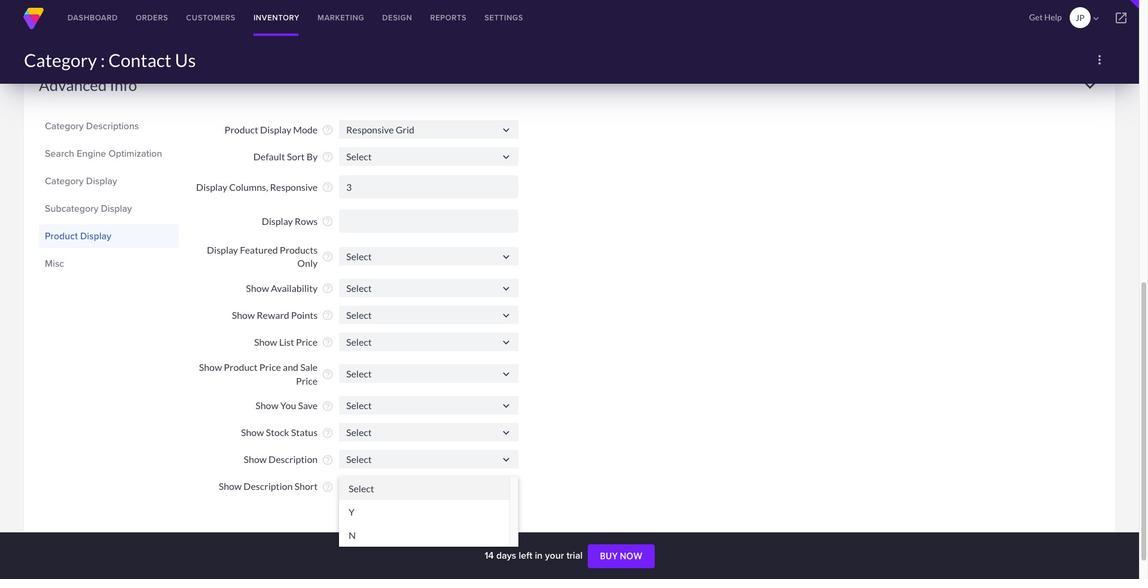 Task type: locate. For each thing, give the bounding box(es) containing it.
category
[[24, 49, 97, 71], [45, 119, 84, 133], [45, 174, 84, 188]]

trial
[[567, 549, 583, 562]]

6  from the top
[[500, 336, 513, 349]]

product display mode help_outline
[[225, 124, 334, 136]]

2 help_outline from the top
[[322, 151, 334, 163]]

help_outline inside default sort by help_outline
[[322, 151, 334, 163]]

10 help_outline from the top
[[322, 400, 334, 412]]

help_outline
[[322, 124, 334, 136], [322, 151, 334, 163], [322, 181, 334, 193], [322, 216, 334, 228], [322, 251, 334, 263], [322, 283, 334, 295], [322, 310, 334, 322], [322, 337, 334, 349], [322, 368, 334, 380], [322, 400, 334, 412], [322, 427, 334, 439], [322, 454, 334, 466], [322, 481, 334, 493]]

8 help_outline from the top
[[322, 337, 334, 349]]

 for display featured products only help_outline
[[500, 251, 513, 263]]

display
[[260, 124, 292, 135], [86, 174, 117, 188], [196, 181, 227, 193], [101, 201, 132, 215], [262, 215, 293, 227], [80, 229, 111, 243], [207, 244, 238, 255]]

1 horizontal spatial add
[[199, 11, 217, 21]]

0 vertical spatial description
[[269, 454, 318, 465]]

add link up us
[[187, 4, 229, 28]]


[[1091, 13, 1102, 24]]

show inside show availability help_outline
[[246, 283, 269, 294]]

category descriptions link
[[45, 116, 173, 136]]

sale
[[300, 362, 318, 373]]

misc
[[45, 256, 64, 270]]

0 horizontal spatial add
[[65, 11, 83, 21]]

1 vertical spatial price
[[260, 362, 281, 373]]

display left featured
[[207, 244, 238, 255]]

show inside show description short help_outline
[[219, 481, 242, 492]]

help_outline right short
[[322, 481, 334, 493]]


[[500, 124, 513, 136], [500, 151, 513, 163], [500, 251, 513, 263], [500, 282, 513, 295], [500, 309, 513, 322], [500, 336, 513, 349], [500, 368, 513, 380], [500, 400, 513, 412], [500, 427, 513, 439], [500, 454, 513, 466], [500, 480, 513, 493]]

4 help_outline from the top
[[322, 216, 334, 228]]

2 vertical spatial category
[[45, 174, 84, 188]]

1 vertical spatial category
[[45, 119, 84, 133]]

:
[[100, 49, 105, 71]]

1 vertical spatial product
[[45, 229, 78, 243]]

add link up category : contact us
[[53, 4, 95, 28]]

3 help_outline from the top
[[322, 181, 334, 193]]

help_outline inside 'product display mode help_outline'
[[322, 124, 334, 136]]

0 vertical spatial price
[[296, 336, 318, 348]]

product display link
[[45, 226, 173, 246]]

 for show availability help_outline
[[500, 282, 513, 295]]

display inside the display featured products only help_outline
[[207, 244, 238, 255]]

more_vert
[[1093, 53, 1108, 67]]

design
[[383, 12, 413, 23]]

subcategory display
[[45, 201, 132, 215]]

product inside 'product display mode help_outline'
[[225, 124, 259, 135]]

price for help_outline
[[296, 336, 318, 348]]

price right "list"
[[296, 336, 318, 348]]

n
[[349, 530, 356, 541]]

description down show stock status help_outline
[[269, 454, 318, 465]]

help_outline right the availability
[[322, 283, 334, 295]]

price inside show list price help_outline
[[296, 336, 318, 348]]

11  from the top
[[500, 480, 513, 493]]

0 vertical spatial category
[[24, 49, 97, 71]]

help_outline inside show reward points help_outline
[[322, 310, 334, 322]]

5 help_outline from the top
[[322, 251, 334, 263]]

5  from the top
[[500, 309, 513, 322]]

customers
[[186, 12, 236, 23]]

show list price help_outline
[[254, 336, 334, 349]]

help_outline inside show you save help_outline
[[322, 400, 334, 412]]

category for category : contact us
[[24, 49, 97, 71]]

help_outline inside display columns, responsive help_outline
[[322, 181, 334, 193]]

advanced
[[39, 75, 107, 94]]

help_outline right by
[[322, 151, 334, 163]]

category down search on the left
[[45, 174, 84, 188]]

description inside show description short help_outline
[[244, 481, 293, 492]]

show availability help_outline
[[246, 283, 334, 295]]

engine
[[77, 146, 106, 160]]

 for show reward points help_outline
[[500, 309, 513, 322]]

3  from the top
[[500, 251, 513, 263]]

product inside product display link
[[45, 229, 78, 243]]

show for show product price and sale price help_outline
[[199, 362, 222, 373]]

featured
[[240, 244, 278, 255]]

price down sale
[[296, 375, 318, 386]]

show description short help_outline
[[219, 481, 334, 493]]

1 horizontal spatial add link
[[187, 4, 229, 28]]

14
[[485, 549, 494, 562]]

 for default sort by help_outline
[[500, 151, 513, 163]]

2  from the top
[[500, 151, 513, 163]]

product up misc
[[45, 229, 78, 243]]

1 help_outline from the top
[[322, 124, 334, 136]]

show for show you save help_outline
[[256, 400, 279, 411]]

search engine optimization
[[45, 146, 162, 160]]

show inside show stock status help_outline
[[241, 427, 264, 438]]

description down show description help_outline
[[244, 481, 293, 492]]

orders
[[136, 12, 168, 23]]

help_outline right save
[[322, 400, 334, 412]]

price
[[296, 336, 318, 348], [260, 362, 281, 373], [296, 375, 318, 386]]

help_outline right sale
[[322, 368, 334, 380]]

buy now
[[600, 551, 643, 561]]

help_outline right points
[[322, 310, 334, 322]]

now
[[620, 551, 643, 561]]

advanced info
[[39, 75, 137, 94]]

search engine optimization link
[[45, 143, 173, 164]]

0 horizontal spatial add link
[[53, 4, 95, 28]]

add right the orders
[[199, 11, 217, 21]]

show inside show you save help_outline
[[256, 400, 279, 411]]

product display
[[45, 229, 111, 243]]

responsive
[[270, 181, 318, 193]]

display left columns,
[[196, 181, 227, 193]]

7  from the top
[[500, 368, 513, 380]]

you
[[281, 400, 296, 411]]

show you save help_outline
[[256, 400, 334, 412]]

None number field
[[339, 175, 519, 198], [339, 209, 519, 233], [339, 175, 519, 198], [339, 209, 519, 233]]

settings
[[485, 12, 524, 23]]

9  from the top
[[500, 427, 513, 439]]

show stock status help_outline
[[241, 427, 334, 439]]

6 help_outline from the top
[[322, 283, 334, 295]]

category up advanced
[[24, 49, 97, 71]]

11 help_outline from the top
[[322, 427, 334, 439]]

display left rows
[[262, 215, 293, 227]]

help_outline right "list"
[[322, 337, 334, 349]]

add up category : contact us
[[65, 11, 83, 21]]

show inside show list price help_outline
[[254, 336, 277, 348]]

help_outline inside show list price help_outline
[[322, 337, 334, 349]]

help_outline right responsive
[[322, 181, 334, 193]]

display down the "category display" link
[[101, 201, 132, 215]]

 for show list price help_outline
[[500, 336, 513, 349]]

more_vert button
[[1088, 48, 1112, 72]]

2 vertical spatial price
[[296, 375, 318, 386]]

show product price and sale price help_outline
[[199, 362, 334, 386]]

12 help_outline from the top
[[322, 454, 334, 466]]

stock
[[266, 427, 289, 438]]

10  from the top
[[500, 454, 513, 466]]

misc link
[[45, 253, 173, 274]]

show inside show reward points help_outline
[[232, 310, 255, 321]]

display up default
[[260, 124, 292, 135]]

1 vertical spatial description
[[244, 481, 293, 492]]

help_outline inside show availability help_outline
[[322, 283, 334, 295]]

description for help_outline
[[269, 454, 318, 465]]

2 vertical spatial product
[[224, 362, 258, 373]]

product up default
[[225, 124, 259, 135]]

dashboard
[[68, 12, 118, 23]]

None text field
[[339, 147, 519, 165], [339, 247, 519, 265], [339, 279, 519, 297], [339, 333, 519, 351], [339, 396, 519, 415], [339, 423, 519, 442], [339, 450, 519, 468], [339, 147, 519, 165], [339, 247, 519, 265], [339, 279, 519, 297], [339, 333, 519, 351], [339, 396, 519, 415], [339, 423, 519, 442], [339, 450, 519, 468]]

price left and
[[260, 362, 281, 373]]

 for show product price and sale price help_outline
[[500, 368, 513, 380]]

 link
[[1104, 0, 1140, 36]]

sort
[[287, 151, 305, 162]]

show inside show product price and sale price help_outline
[[199, 362, 222, 373]]

1 add from the left
[[65, 11, 83, 21]]

add link
[[53, 4, 95, 28], [187, 4, 229, 28]]

category for category display
[[45, 174, 84, 188]]

1  from the top
[[500, 124, 513, 136]]

get help
[[1030, 12, 1063, 22]]

category up search on the left
[[45, 119, 84, 133]]

13 help_outline from the top
[[322, 481, 334, 493]]

help_outline right only
[[322, 251, 334, 263]]

display inside display rows help_outline
[[262, 215, 293, 227]]

help_outline down show stock status help_outline
[[322, 454, 334, 466]]

show
[[246, 283, 269, 294], [232, 310, 255, 321], [254, 336, 277, 348], [199, 362, 222, 373], [256, 400, 279, 411], [241, 427, 264, 438], [244, 454, 267, 465], [219, 481, 242, 492]]

contact
[[108, 49, 172, 71]]

product
[[225, 124, 259, 135], [45, 229, 78, 243], [224, 362, 258, 373]]

short
[[295, 481, 318, 492]]

show inside show description help_outline
[[244, 454, 267, 465]]

7 help_outline from the top
[[322, 310, 334, 322]]

help_outline right rows
[[322, 216, 334, 228]]

product left and
[[224, 362, 258, 373]]

9 help_outline from the top
[[322, 368, 334, 380]]

help_outline inside display rows help_outline
[[322, 216, 334, 228]]

8  from the top
[[500, 400, 513, 412]]

help_outline right mode
[[322, 124, 334, 136]]

help_outline right status
[[322, 427, 334, 439]]

description
[[269, 454, 318, 465], [244, 481, 293, 492]]

0 vertical spatial product
[[225, 124, 259, 135]]

category for category descriptions
[[45, 119, 84, 133]]

display down search engine optimization
[[86, 174, 117, 188]]

None text field
[[339, 120, 519, 139], [339, 306, 519, 324], [339, 364, 519, 383], [339, 120, 519, 139], [339, 306, 519, 324], [339, 364, 519, 383]]

reports
[[430, 12, 467, 23]]

description inside show description help_outline
[[269, 454, 318, 465]]

4  from the top
[[500, 282, 513, 295]]

show for show description help_outline
[[244, 454, 267, 465]]

subcategory
[[45, 201, 99, 215]]

expand_more
[[1081, 75, 1101, 95]]

add
[[65, 11, 83, 21], [199, 11, 217, 21]]

2 add from the left
[[199, 11, 217, 21]]



Task type: describe. For each thing, give the bounding box(es) containing it.
marketing
[[318, 12, 365, 23]]

product for product display
[[45, 229, 78, 243]]

category display link
[[45, 171, 173, 191]]

help_outline inside show description short help_outline
[[322, 481, 334, 493]]

inventory
[[254, 12, 300, 23]]

category descriptions
[[45, 119, 139, 133]]

save
[[298, 400, 318, 411]]

select
[[349, 483, 374, 494]]

reward
[[257, 310, 289, 321]]

columns,
[[229, 181, 268, 193]]

status
[[291, 427, 318, 438]]

 for show stock status help_outline
[[500, 427, 513, 439]]

your
[[545, 549, 564, 562]]

buy
[[600, 551, 618, 561]]

add for 1st add link from the left
[[65, 11, 83, 21]]

 for show description short help_outline
[[500, 480, 513, 493]]

display inside 'product display mode help_outline'
[[260, 124, 292, 135]]

and
[[283, 362, 299, 373]]

subcategory display link
[[45, 198, 173, 219]]

show reward points help_outline
[[232, 310, 334, 322]]

in
[[535, 549, 543, 562]]

show for show stock status help_outline
[[241, 427, 264, 438]]

product for product display mode help_outline
[[225, 124, 259, 135]]

descriptions
[[86, 119, 139, 133]]

days
[[497, 549, 517, 562]]

add for first add link from the right
[[199, 11, 217, 21]]

display inside display columns, responsive help_outline
[[196, 181, 227, 193]]

default sort by help_outline
[[254, 151, 334, 163]]

display featured products only help_outline
[[207, 244, 334, 269]]

default
[[254, 151, 285, 162]]

show for show list price help_outline
[[254, 336, 277, 348]]

help_outline inside show product price and sale price help_outline
[[322, 368, 334, 380]]

left
[[519, 549, 533, 562]]

show for show availability help_outline
[[246, 283, 269, 294]]

by
[[307, 151, 318, 162]]

list
[[279, 336, 294, 348]]

help_outline inside the display featured products only help_outline
[[322, 251, 334, 263]]

description for short
[[244, 481, 293, 492]]

14 days left in your trial
[[485, 549, 585, 562]]


[[1115, 11, 1129, 25]]

display down subcategory display
[[80, 229, 111, 243]]

rows
[[295, 215, 318, 227]]

get
[[1030, 12, 1044, 22]]

show for show description short help_outline
[[219, 481, 242, 492]]

show for show reward points help_outline
[[232, 310, 255, 321]]

availability
[[271, 283, 318, 294]]

y
[[349, 506, 355, 518]]

only
[[298, 258, 318, 269]]

mode
[[293, 124, 318, 135]]

jp
[[1077, 13, 1085, 23]]

buy now link
[[588, 545, 655, 569]]

price for and
[[260, 362, 281, 373]]

category display
[[45, 174, 117, 188]]

display columns, responsive help_outline
[[196, 181, 334, 193]]

product inside show product price and sale price help_outline
[[224, 362, 258, 373]]

2 add link from the left
[[187, 4, 229, 28]]

products
[[280, 244, 318, 255]]

display rows help_outline
[[262, 215, 334, 228]]

points
[[291, 310, 318, 321]]

1 add link from the left
[[53, 4, 95, 28]]

dashboard link
[[59, 0, 127, 36]]

 for product display mode help_outline
[[500, 124, 513, 136]]

show description help_outline
[[244, 454, 334, 466]]

optimization
[[109, 146, 162, 160]]

help_outline inside show stock status help_outline
[[322, 427, 334, 439]]

category : contact us
[[24, 49, 196, 71]]

help
[[1045, 12, 1063, 22]]

info
[[110, 75, 137, 94]]

us
[[175, 49, 196, 71]]

 for show description help_outline
[[500, 454, 513, 466]]

help_outline inside show description help_outline
[[322, 454, 334, 466]]

 for show you save help_outline
[[500, 400, 513, 412]]

search
[[45, 146, 74, 160]]



Task type: vqa. For each thing, say whether or not it's contained in the screenshot.
Help_Outline Enable Avalara Document Recording
no



